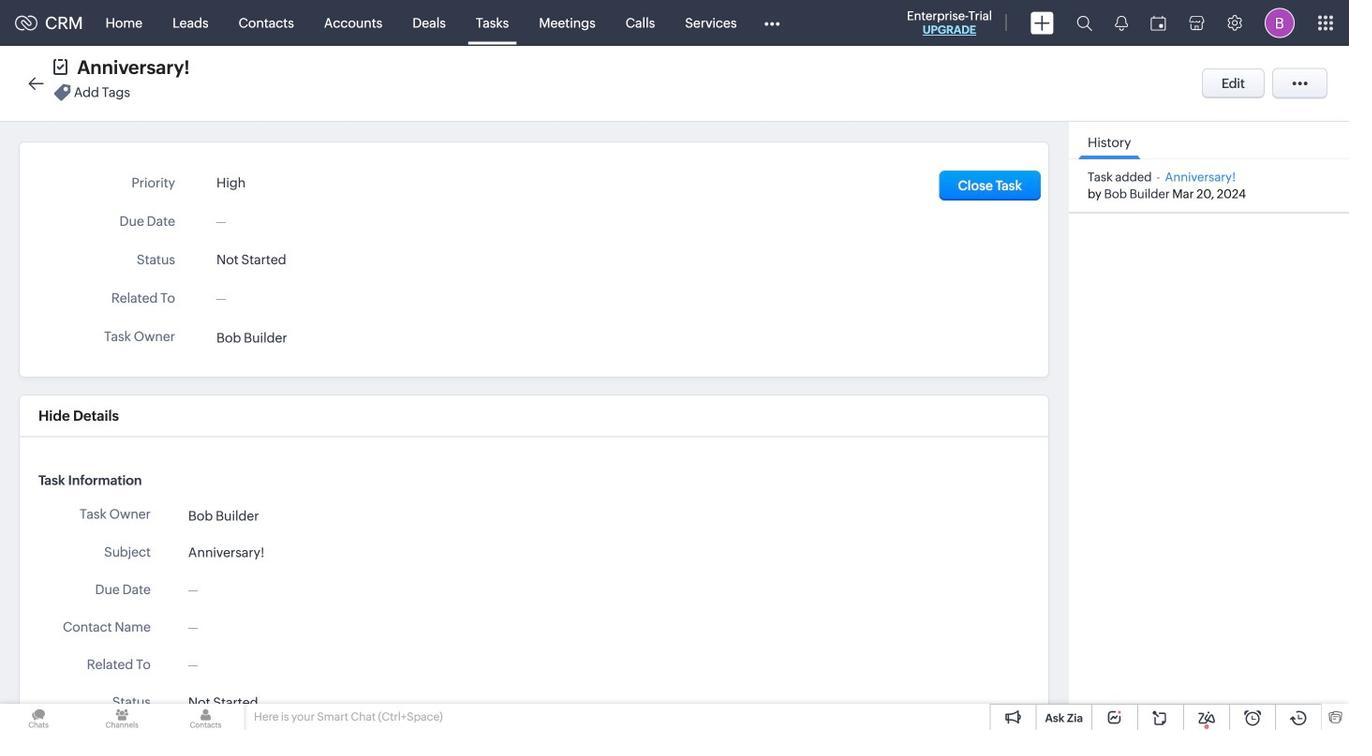 Task type: locate. For each thing, give the bounding box(es) containing it.
search image
[[1077, 15, 1093, 31]]

create menu element
[[1020, 0, 1066, 45]]

signals image
[[1115, 15, 1128, 31]]

signals element
[[1104, 0, 1140, 46]]



Task type: describe. For each thing, give the bounding box(es) containing it.
create menu image
[[1031, 12, 1054, 34]]

logo image
[[15, 15, 37, 30]]

channels image
[[84, 704, 161, 730]]

chats image
[[0, 704, 77, 730]]

calendar image
[[1151, 15, 1167, 30]]

Other Modules field
[[752, 8, 792, 38]]

search element
[[1066, 0, 1104, 46]]

profile image
[[1265, 8, 1295, 38]]

contacts image
[[167, 704, 244, 730]]

profile element
[[1254, 0, 1307, 45]]



Task type: vqa. For each thing, say whether or not it's contained in the screenshot.
'Signals Settings'
no



